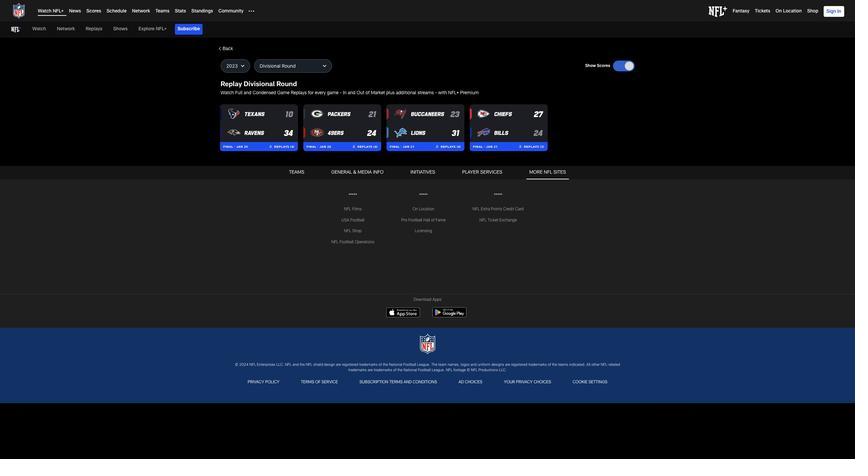 Task type: locate. For each thing, give the bounding box(es) containing it.
0 vertical spatial on location link
[[776, 9, 802, 14]]

in inside replay divisional round watch full and condensed game replays for every game - in and out of market plus additional streams - with nfl+ premium
[[343, 91, 347, 96]]

watch link
[[32, 22, 49, 37]]

2 vertical spatial watch
[[221, 91, 234, 96]]

***** for location
[[419, 194, 428, 198]]

llc. down designs
[[499, 369, 507, 373]]

download
[[414, 298, 431, 302]]

2 horizontal spatial nfl+
[[448, 91, 459, 96]]

subscription terms and conditions
[[359, 381, 437, 385]]

condensed
[[253, 91, 276, 96]]

1 horizontal spatial  replays (4)
[[352, 145, 378, 149]]

1 vertical spatial llc.
[[499, 369, 507, 373]]

tab list
[[0, 166, 855, 294]]

privacy right your
[[516, 381, 533, 385]]

service
[[322, 381, 338, 385]]

1 vertical spatial teams
[[289, 171, 304, 175]]

1 terms from the left
[[301, 381, 314, 385]]

nfl+ left news
[[53, 9, 64, 14]]

1 horizontal spatial nfl+
[[156, 27, 167, 32]]

3 jan from the left
[[403, 145, 409, 149]]

24 for 21
[[367, 128, 376, 138]]

0 horizontal spatial network
[[57, 27, 75, 32]]

are right design
[[336, 364, 341, 367]]

of right out
[[366, 91, 370, 96]]

1 horizontal spatial privacy
[[516, 381, 533, 385]]

schedule link
[[107, 9, 127, 14]]

football for nfl
[[340, 241, 354, 245]]

watch down replay
[[221, 91, 234, 96]]

1 replays from the left
[[274, 145, 289, 149]]

0 vertical spatial location
[[783, 9, 802, 14]]

nfl films link
[[344, 208, 362, 212]]

1 horizontal spatial 21
[[410, 145, 414, 149]]

1 horizontal spatial 20
[[327, 145, 331, 149]]

more nfl sites
[[529, 171, 566, 175]]

1 horizontal spatial teams
[[289, 171, 304, 175]]

for
[[308, 91, 314, 96]]

are right designs
[[505, 364, 510, 367]]

0 horizontal spatial in
[[343, 91, 347, 96]]

jan for 21
[[320, 145, 326, 149]]

0 horizontal spatial llc.
[[276, 364, 284, 367]]

on
[[776, 9, 782, 14], [413, 208, 418, 212]]

watch up watch "link"
[[38, 9, 51, 14]]

2  replays (4) from the left
[[352, 145, 378, 149]]

network up 'explore'
[[132, 9, 150, 14]]

on location link up pro football hall of fame
[[413, 208, 434, 212]]

football up the conditions
[[418, 369, 431, 373]]

divisional
[[244, 82, 275, 88]]

0 horizontal spatial on location link
[[413, 208, 434, 212]]

chevron left element
[[217, 46, 223, 51]]

league. left the
[[417, 364, 430, 367]]

(4)
[[290, 145, 294, 149], [374, 145, 378, 149], [457, 145, 461, 149]]

4 replay element from the left
[[519, 145, 522, 148]]

replays down 31
[[441, 145, 456, 149]]

 replays (4) for 31
[[435, 145, 461, 149]]

3 ***** from the left
[[494, 194, 502, 198]]

nfl+ inside navigation
[[156, 27, 167, 32]]

0 horizontal spatial  replays (4)
[[269, 145, 294, 149]]

teams inside banner
[[155, 9, 169, 14]]

nfl inside button
[[544, 171, 552, 175]]

cookie settings button
[[570, 379, 610, 388]]

nfl+ for explore nfl+
[[156, 27, 167, 32]]

1 · from the left
[[234, 145, 235, 149]]

operations
[[355, 241, 374, 245]]

1 vertical spatial replays
[[291, 91, 307, 96]]

on location up pro football hall of fame
[[413, 208, 434, 212]]

replay divisional round heading
[[221, 81, 634, 89]]

1 privacy from the left
[[248, 381, 264, 385]]

2 horizontal spatial (4)
[[457, 145, 461, 149]]

card
[[515, 208, 524, 212]]

4 replays from the left
[[524, 145, 539, 149]]

1 horizontal spatial league.
[[432, 369, 445, 373]]

nfl shield image
[[11, 3, 27, 19]]

nfl
[[544, 171, 552, 175], [344, 208, 351, 212], [473, 208, 480, 212], [479, 219, 487, 223], [344, 230, 351, 234], [331, 241, 339, 245], [249, 364, 256, 367], [285, 364, 292, 367], [306, 364, 312, 367], [446, 369, 452, 373], [471, 369, 477, 373]]

privacy
[[248, 381, 264, 385], [516, 381, 533, 385]]

network inside network link
[[57, 27, 75, 32]]

choices right your
[[534, 381, 551, 385]]

© left 2024
[[235, 364, 238, 367]]

1 vertical spatial watch
[[32, 27, 46, 32]]

20 down ravens at the left of page
[[244, 145, 248, 149]]

2 registered from the left
[[511, 364, 527, 367]]

usa football link
[[341, 219, 364, 223]]

final · jan 21
[[390, 145, 414, 149], [473, 145, 498, 149]]

21 down lions
[[410, 145, 414, 149]]

1 final from the left
[[223, 145, 233, 149]]

replays down the 34 at the top left of the page
[[274, 145, 289, 149]]

1 horizontal spatial terms
[[389, 381, 403, 385]]

©
[[235, 364, 238, 367], [467, 369, 470, 373]]

0 horizontal spatial choices
[[465, 381, 482, 385]]

registered right design
[[342, 364, 358, 367]]

of up subscription terms and conditions
[[393, 369, 396, 373]]

1 horizontal spatial national
[[404, 369, 417, 373]]

extra
[[481, 208, 490, 212]]

1 vertical spatial nfl+
[[156, 27, 167, 32]]

2 navigation from the top
[[0, 180, 855, 251]]

football right pro
[[408, 219, 422, 223]]

footer
[[0, 166, 855, 404]]

media
[[358, 171, 372, 175]]

0 vertical spatial scores
[[86, 9, 101, 14]]

download on the apple store image
[[386, 308, 420, 318]]

0 horizontal spatial registered
[[342, 364, 358, 367]]

1 vertical spatial in
[[343, 91, 347, 96]]

· for 23
[[401, 145, 402, 149]]

1  replays (4) from the left
[[269, 145, 294, 149]]

***** up nfl extra points credit card link
[[494, 194, 502, 198]]

replays left 'for'
[[291, 91, 307, 96]]

2 vertical spatial nfl+
[[448, 91, 459, 96]]

&
[[353, 171, 356, 175]]

and right logos
[[471, 364, 477, 367]]

1 horizontal spatial (4)
[[374, 145, 378, 149]]

· for 10
[[234, 145, 235, 149]]

 inside  replays (3)
[[519, 145, 522, 148]]

nfl ticket exchange
[[479, 219, 517, 223]]

watch down watch nfl+ link
[[32, 27, 46, 32]]

2 24 from the left
[[534, 128, 543, 138]]

(4) for 31
[[457, 145, 461, 149]]

final · jan 20 down ravens at the left of page
[[223, 145, 248, 149]]

0 horizontal spatial on location
[[413, 208, 434, 212]]

1 navigation from the top
[[0, 22, 855, 38]]

terms inside "link"
[[389, 381, 403, 385]]

3 final from the left
[[390, 145, 400, 149]]

general & media info button
[[329, 166, 386, 180]]

1 horizontal spatial registered
[[511, 364, 527, 367]]

(4) down the 34 at the top left of the page
[[290, 145, 294, 149]]

(4) up info
[[374, 145, 378, 149]]

1 vertical spatial shop
[[352, 230, 362, 234]]

0 horizontal spatial league.
[[417, 364, 430, 367]]

1 horizontal spatial final · jan 21
[[473, 145, 498, 149]]

1 vertical spatial on location
[[413, 208, 434, 212]]

2 replay element from the left
[[352, 145, 355, 148]]

replays for 10
[[274, 145, 289, 149]]

0 horizontal spatial 24
[[367, 128, 376, 138]]

player
[[462, 171, 479, 175]]

- right game
[[340, 91, 342, 96]]

banner containing watch nfl+
[[0, 0, 855, 38]]

football down nfl shop link
[[340, 241, 354, 245]]

 for 23
[[435, 145, 439, 148]]

location up hall
[[419, 208, 434, 212]]

0 horizontal spatial scores
[[86, 9, 101, 14]]

1 horizontal spatial on location
[[776, 9, 802, 14]]

usa football
[[341, 219, 364, 223]]

21 down market
[[369, 109, 376, 119]]

initiatives
[[411, 171, 435, 175]]


[[217, 46, 223, 51]]

full
[[235, 91, 242, 96]]

on location left shop link
[[776, 9, 802, 14]]

final · jan 20
[[223, 145, 248, 149], [307, 145, 331, 149]]


[[269, 145, 272, 148], [352, 145, 355, 148], [435, 145, 439, 148], [519, 145, 522, 148]]

streams
[[417, 91, 434, 96]]

4  from the left
[[519, 145, 522, 148]]

0 vertical spatial nfl+
[[53, 9, 64, 14]]

watch nfl+ link
[[38, 9, 64, 14]]

1 vertical spatial network
[[57, 27, 75, 32]]

 replays (4) up media
[[352, 145, 378, 149]]

registered up your privacy choices
[[511, 364, 527, 367]]

0 horizontal spatial teams
[[155, 9, 169, 14]]

1 final · jan 21 from the left
[[390, 145, 414, 149]]

0 vertical spatial teams
[[155, 9, 169, 14]]

1 final · jan 20 from the left
[[223, 145, 248, 149]]

1 horizontal spatial in
[[837, 9, 841, 14]]

watch inside replay divisional round watch full and condensed game replays for every game - in and out of market plus additional streams - with nfl+ premium
[[221, 91, 234, 96]]

replays for 21
[[357, 145, 373, 149]]

0 vertical spatial national
[[389, 364, 402, 367]]

replays inside replay divisional round watch full and condensed game replays for every game - in and out of market plus additional streams - with nfl+ premium
[[291, 91, 307, 96]]

replays up media
[[357, 145, 373, 149]]

pro
[[401, 219, 407, 223]]

0 horizontal spatial shop
[[352, 230, 362, 234]]

0 horizontal spatial privacy
[[248, 381, 264, 385]]

on right tickets link
[[776, 9, 782, 14]]

0 vertical spatial shop
[[807, 9, 818, 14]]

 replays (4) down the 34 at the top left of the page
[[269, 145, 294, 149]]

21 for 24
[[494, 145, 498, 149]]

2 · from the left
[[317, 145, 319, 149]]

1 horizontal spatial llc.
[[499, 369, 507, 373]]

3  from the left
[[435, 145, 439, 148]]

choices inside ad choices link
[[465, 381, 482, 385]]

explore nfl+ link
[[136, 22, 169, 37]]

league. down the
[[432, 369, 445, 373]]

0 vertical spatial ©
[[235, 364, 238, 367]]

1 vertical spatial on location link
[[413, 208, 434, 212]]

1 horizontal spatial on location link
[[776, 9, 802, 14]]

0 horizontal spatial final · jan 21
[[390, 145, 414, 149]]

final · jan 20 down the 49ers
[[307, 145, 331, 149]]

scores up 'replays' 'link'
[[86, 9, 101, 14]]

player services
[[462, 171, 502, 175]]

0 horizontal spatial nfl+
[[53, 9, 64, 14]]

in right sign
[[837, 9, 841, 14]]

1 (4) from the left
[[290, 145, 294, 149]]

your
[[504, 381, 515, 385]]

1 vertical spatial ©
[[467, 369, 470, 373]]

final · jan 21 down bills
[[473, 145, 498, 149]]

1 vertical spatial network link
[[54, 22, 78, 37]]

replay element for 10
[[269, 145, 272, 148]]

0 horizontal spatial replays
[[86, 27, 102, 32]]

2 final · jan 21 from the left
[[473, 145, 498, 149]]

1 vertical spatial national
[[404, 369, 417, 373]]

scores right show
[[597, 64, 610, 68]]

nfl+ inside replay divisional round watch full and condensed game replays for every game - in and out of market plus additional streams - with nfl+ premium
[[448, 91, 459, 96]]

ad
[[459, 381, 464, 385]]

network down news link
[[57, 27, 75, 32]]

footer containing teams
[[0, 166, 855, 404]]

policy
[[265, 381, 279, 385]]

football up subscription terms and conditions
[[403, 364, 416, 367]]

0 vertical spatial watch
[[38, 9, 51, 14]]

1 horizontal spatial -
[[435, 91, 437, 96]]

20 down the 49ers
[[327, 145, 331, 149]]

1 vertical spatial scores
[[597, 64, 610, 68]]

0 horizontal spatial are
[[336, 364, 341, 367]]

dots image
[[249, 8, 254, 14]]

1 jan from the left
[[236, 145, 243, 149]]

jan for 23
[[403, 145, 409, 149]]

licensing
[[415, 230, 432, 234]]

of inside replay divisional round watch full and condensed game replays for every game - in and out of market plus additional streams - with nfl+ premium
[[366, 91, 370, 96]]

info
[[373, 171, 384, 175]]

replay element for 27
[[519, 145, 522, 148]]

2 20 from the left
[[327, 145, 331, 149]]

0 horizontal spatial 20
[[244, 145, 248, 149]]

1 replay element from the left
[[269, 145, 272, 148]]

replays left (3)
[[524, 145, 539, 149]]

2 (4) from the left
[[374, 145, 378, 149]]

fantasy link
[[733, 9, 749, 14]]

network link down news link
[[54, 22, 78, 37]]

1 horizontal spatial 24
[[534, 128, 543, 138]]

football down the films
[[350, 219, 364, 223]]

0 horizontal spatial (4)
[[290, 145, 294, 149]]

4 · from the left
[[484, 145, 485, 149]]

2 jan from the left
[[320, 145, 326, 149]]

on location
[[776, 9, 802, 14], [413, 208, 434, 212]]

replay element
[[269, 145, 272, 148], [352, 145, 355, 148], [435, 145, 439, 148], [519, 145, 522, 148]]

shop down the usa football on the top of page
[[352, 230, 362, 234]]

2 horizontal spatial *****
[[494, 194, 502, 198]]

bills
[[494, 130, 508, 136]]

scores link
[[86, 9, 101, 14]]

points
[[491, 208, 502, 212]]

location left shop link
[[783, 9, 802, 14]]

on location link left shop link
[[776, 9, 802, 14]]

1 choices from the left
[[465, 381, 482, 385]]

1 horizontal spatial *****
[[419, 194, 428, 198]]

3 · from the left
[[401, 145, 402, 149]]

terms of service
[[301, 381, 338, 385]]

terms down shield
[[301, 381, 314, 385]]

watch for watch nfl+
[[38, 9, 51, 14]]

 for 10
[[269, 145, 272, 148]]

2 horizontal spatial  replays (4)
[[435, 145, 461, 149]]

1 horizontal spatial network
[[132, 9, 150, 14]]

- left with at right
[[435, 91, 437, 96]]

network for network link to the left
[[57, 27, 75, 32]]

enterprises
[[257, 364, 275, 367]]

llc. right enterprises
[[276, 364, 284, 367]]

2 ***** from the left
[[419, 194, 428, 198]]

2 final · jan 20 from the left
[[307, 145, 331, 149]]

watch for watch
[[32, 27, 46, 32]]

1 20 from the left
[[244, 145, 248, 149]]

fantasy
[[733, 9, 749, 14]]

(4) for 34
[[290, 145, 294, 149]]

1 horizontal spatial location
[[783, 9, 802, 14]]

final · jan 21 down lions
[[390, 145, 414, 149]]

 replays (4) down 31
[[435, 145, 461, 149]]

1 horizontal spatial network link
[[132, 9, 150, 14]]

replay element for 23
[[435, 145, 439, 148]]

1 vertical spatial navigation
[[0, 180, 855, 251]]

 for 27
[[519, 145, 522, 148]]

plus
[[386, 91, 395, 96]]

1 vertical spatial location
[[419, 208, 434, 212]]

on location link
[[776, 9, 802, 14], [413, 208, 434, 212]]

3  replays (4) from the left
[[435, 145, 461, 149]]

banner
[[0, 0, 855, 38]]

4 jan from the left
[[486, 145, 493, 149]]

(4) down 31
[[457, 145, 461, 149]]

the
[[431, 364, 437, 367]]

***** down initiatives button
[[419, 194, 428, 198]]

privacy left policy
[[248, 381, 264, 385]]

3 (4) from the left
[[457, 145, 461, 149]]

choices inside your privacy choices link
[[534, 381, 551, 385]]

1 horizontal spatial shop
[[807, 9, 818, 14]]

***** up nfl films
[[349, 194, 357, 198]]

2 final from the left
[[307, 145, 316, 149]]

more
[[529, 171, 543, 175]]

trademarks
[[359, 364, 378, 367], [528, 364, 547, 367], [348, 369, 367, 373], [374, 369, 392, 373]]

· for 21
[[317, 145, 319, 149]]

in right game
[[343, 91, 347, 96]]

designs
[[491, 364, 504, 367]]

1 vertical spatial league.
[[432, 369, 445, 373]]

subscription terms and conditions link
[[357, 379, 440, 388]]

explore nfl+
[[138, 27, 167, 32]]

2024
[[239, 364, 248, 367]]

1 ***** from the left
[[349, 194, 357, 198]]

final · jan 20 for 24
[[307, 145, 331, 149]]

2 terms from the left
[[389, 381, 403, 385]]

1 horizontal spatial on
[[776, 9, 782, 14]]

subscribe
[[177, 27, 200, 32]]

0 horizontal spatial ©
[[235, 364, 238, 367]]

and left the conditions
[[404, 381, 412, 385]]

0 horizontal spatial 21
[[369, 109, 376, 119]]

llc.
[[276, 364, 284, 367], [499, 369, 507, 373]]

every
[[315, 91, 326, 96]]

other
[[591, 364, 600, 367]]

0 horizontal spatial final · jan 20
[[223, 145, 248, 149]]

23
[[451, 109, 460, 119]]

shop inside banner
[[807, 9, 818, 14]]

21 down bills
[[494, 145, 498, 149]]

0 vertical spatial in
[[837, 9, 841, 14]]

league.
[[417, 364, 430, 367], [432, 369, 445, 373]]

2 - from the left
[[435, 91, 437, 96]]

replays down scores link on the top left of the page
[[86, 27, 102, 32]]

1  from the left
[[269, 145, 272, 148]]

network link up 'explore'
[[132, 9, 150, 14]]

shop left sign
[[807, 9, 818, 14]]

0 vertical spatial on
[[776, 9, 782, 14]]

0 vertical spatial navigation
[[0, 22, 855, 38]]

back
[[223, 47, 233, 52]]

2 choices from the left
[[534, 381, 551, 385]]

1 horizontal spatial choices
[[534, 381, 551, 385]]

0 horizontal spatial terms
[[301, 381, 314, 385]]

are
[[336, 364, 341, 367], [505, 364, 510, 367], [368, 369, 373, 373]]

3 replay element from the left
[[435, 145, 439, 148]]

teams inside "button"
[[289, 171, 304, 175]]

on up pro football hall of fame link
[[413, 208, 418, 212]]

0 horizontal spatial -
[[340, 91, 342, 96]]

3 replays from the left
[[441, 145, 456, 149]]

fame
[[436, 219, 446, 223]]

0 horizontal spatial *****
[[349, 194, 357, 198]]

replays for 23
[[441, 145, 456, 149]]

terms right subscription
[[389, 381, 403, 385]]

0 horizontal spatial location
[[419, 208, 434, 212]]

2 horizontal spatial 21
[[494, 145, 498, 149]]

sign
[[826, 9, 836, 14]]

-
[[340, 91, 342, 96], [435, 91, 437, 96]]

watch inside watch "link"
[[32, 27, 46, 32]]

final · jan 20 for 34
[[223, 145, 248, 149]]

1 horizontal spatial final · jan 20
[[307, 145, 331, 149]]

0 horizontal spatial on
[[413, 208, 418, 212]]

2 replays from the left
[[357, 145, 373, 149]]

2  from the left
[[352, 145, 355, 148]]

4 final from the left
[[473, 145, 483, 149]]

nfl+ right 'explore'
[[156, 27, 167, 32]]

1 horizontal spatial replays
[[291, 91, 307, 96]]

sign in
[[826, 9, 841, 14]]

1 - from the left
[[340, 91, 342, 96]]

0 vertical spatial replays
[[86, 27, 102, 32]]

navigation
[[0, 22, 855, 38], [0, 180, 855, 251]]

replays inside 'link'
[[86, 27, 102, 32]]

1 24 from the left
[[367, 128, 376, 138]]

nfl extra points credit card
[[473, 208, 524, 212]]

are up subscription
[[368, 369, 373, 373]]

nfl+ right with at right
[[448, 91, 459, 96]]

choices right ad at the bottom
[[465, 381, 482, 385]]

community
[[218, 9, 243, 14]]

0 vertical spatial network link
[[132, 9, 150, 14]]

(3)
[[540, 145, 544, 149]]

0 horizontal spatial network link
[[54, 22, 78, 37]]

© down logos
[[467, 369, 470, 373]]



Task type: describe. For each thing, give the bounding box(es) containing it.
hall
[[423, 219, 430, 223]]

scores inside banner
[[86, 9, 101, 14]]

premium
[[460, 91, 479, 96]]

films
[[352, 208, 362, 212]]

34
[[284, 128, 293, 138]]

location inside tab list
[[419, 208, 434, 212]]

shield
[[313, 364, 323, 367]]

replay element for 21
[[352, 145, 355, 148]]

general
[[331, 171, 352, 175]]

nfl football operations link
[[331, 241, 374, 245]]

and left shield
[[293, 364, 299, 367]]

final for 10
[[223, 145, 233, 149]]

uniform
[[478, 364, 490, 367]]

teams
[[558, 364, 568, 367]]

design
[[324, 364, 335, 367]]

ravens
[[245, 130, 264, 136]]

1 registered from the left
[[342, 364, 358, 367]]

pro football hall of fame link
[[401, 219, 446, 223]]

market
[[371, 91, 385, 96]]

nfl shop link
[[344, 230, 362, 234]]

privacy policy
[[248, 381, 279, 385]]

10
[[285, 109, 293, 119]]

the left shield
[[300, 364, 305, 367]]

ad choices
[[459, 381, 482, 385]]

final for 23
[[390, 145, 400, 149]]

jan for 10
[[236, 145, 243, 149]]

1 horizontal spatial are
[[368, 369, 373, 373]]

the up subscription
[[383, 364, 388, 367]]

indicated.
[[569, 364, 585, 367]]

out
[[357, 91, 364, 96]]

27
[[534, 109, 543, 119]]

download apps
[[414, 298, 442, 302]]

texans
[[245, 111, 265, 117]]

***** for extra
[[494, 194, 502, 198]]

navigation containing *****
[[0, 180, 855, 251]]

subscription
[[359, 381, 388, 385]]

2 privacy from the left
[[516, 381, 533, 385]]

football for pro
[[408, 219, 422, 223]]

final · jan 21 for 24
[[473, 145, 498, 149]]

teams link
[[155, 9, 169, 14]]

0 vertical spatial llc.
[[276, 364, 284, 367]]

nfl+ for watch nfl+
[[53, 9, 64, 14]]

teams for teams "button"
[[289, 171, 304, 175]]

on inside banner
[[776, 9, 782, 14]]

49ers
[[328, 130, 344, 136]]

the up subscription terms and conditions
[[397, 369, 403, 373]]

2 horizontal spatial are
[[505, 364, 510, 367]]

***** for films
[[349, 194, 357, 198]]

navigation containing watch
[[0, 22, 855, 38]]

logos
[[461, 364, 470, 367]]

24 for 27
[[534, 128, 543, 138]]

0 horizontal spatial national
[[389, 364, 402, 367]]

 replays (3)
[[519, 145, 544, 149]]

buccaneers
[[411, 111, 444, 117]]

replay divisional round watch full and condensed game replays for every game - in and out of market plus additional streams - with nfl+ premium
[[221, 82, 479, 96]]

of left service
[[315, 381, 321, 385]]

with
[[438, 91, 447, 96]]

standings
[[191, 9, 213, 14]]

show scores
[[585, 64, 610, 68]]

schedule
[[107, 9, 127, 14]]

the left "teams"
[[552, 364, 557, 367]]

final for 27
[[473, 145, 483, 149]]

shop link
[[807, 9, 818, 14]]

terms of service link
[[298, 379, 341, 388]]

lions
[[411, 130, 426, 136]]

of right hall
[[431, 219, 435, 223]]

 for 21
[[352, 145, 355, 148]]

exchange
[[499, 219, 517, 223]]

shows
[[113, 27, 128, 32]]

21 for 31
[[410, 145, 414, 149]]

get it on google play image
[[430, 305, 469, 320]]

general & media info
[[331, 171, 384, 175]]

names,
[[448, 364, 460, 367]]

player services button
[[459, 166, 505, 180]]

and inside "link"
[[404, 381, 412, 385]]

on location inside banner
[[776, 9, 802, 14]]

sites
[[553, 171, 566, 175]]

nfl football operations
[[331, 241, 374, 245]]

usa
[[341, 219, 349, 223]]

final for 21
[[307, 145, 316, 149]]

privacy policy link
[[245, 379, 282, 388]]

nfl image
[[417, 334, 438, 355]]

 back
[[217, 46, 233, 52]]

subscribe link
[[175, 24, 205, 35]]

· for 27
[[484, 145, 485, 149]]

cookie
[[573, 381, 588, 385]]

and right full
[[244, 91, 251, 96]]

nfl+ image
[[709, 6, 727, 17]]

additional
[[396, 91, 416, 96]]

nfl shop
[[344, 230, 362, 234]]

initiatives button
[[408, 166, 438, 180]]

watch nfl+
[[38, 9, 64, 14]]

shows link
[[110, 22, 130, 37]]

ad choices link
[[456, 379, 485, 388]]

explore
[[138, 27, 155, 32]]

 replays (4) for 34
[[269, 145, 294, 149]]

 replays (4) for 24
[[352, 145, 378, 149]]

teams for 'teams' link
[[155, 9, 169, 14]]

ticket
[[488, 219, 498, 223]]

© 2024 nfl enterprises llc. nfl and the nfl shield design are registered trademarks of the national football league. the team names, logos and uniform designs are registered trademarks of the teams indicated. all other nfl-related trademarks are trademarks of the national football league. nfl footage © nfl productions llc.
[[235, 364, 620, 373]]

your privacy choices link
[[501, 379, 554, 388]]

conditions
[[413, 381, 437, 385]]

of left "teams"
[[548, 364, 551, 367]]

pro football hall of fame
[[401, 219, 446, 223]]

1 vertical spatial on
[[413, 208, 418, 212]]

of up subscription
[[379, 364, 382, 367]]

20 for 24
[[327, 145, 331, 149]]

football for usa
[[350, 219, 364, 223]]

and left out
[[348, 91, 355, 96]]

settings
[[589, 381, 607, 385]]

tab list containing teams
[[0, 166, 855, 294]]

location inside banner
[[783, 9, 802, 14]]

more nfl sites button
[[527, 166, 569, 180]]

secondary navigation logo image
[[11, 24, 22, 35]]

(4) for 24
[[374, 145, 378, 149]]

final · jan 21 for 31
[[390, 145, 414, 149]]

20 for 34
[[244, 145, 248, 149]]

tickets link
[[755, 9, 770, 14]]

1 horizontal spatial ©
[[467, 369, 470, 373]]

team
[[438, 364, 447, 367]]

replays for 27
[[524, 145, 539, 149]]

services
[[480, 171, 502, 175]]

footage
[[453, 369, 466, 373]]

credit
[[503, 208, 514, 212]]

packers
[[328, 111, 351, 117]]

shop inside tab list
[[352, 230, 362, 234]]

nfl ticket exchange link
[[479, 219, 517, 223]]

round
[[276, 82, 297, 88]]

news
[[69, 9, 81, 14]]

1 horizontal spatial scores
[[597, 64, 610, 68]]

on location inside tab list
[[413, 208, 434, 212]]

network for right network link
[[132, 9, 150, 14]]

jan for 27
[[486, 145, 493, 149]]

in inside button
[[837, 9, 841, 14]]

all
[[586, 364, 590, 367]]



Task type: vqa. For each thing, say whether or not it's contained in the screenshot.
Offer
no



